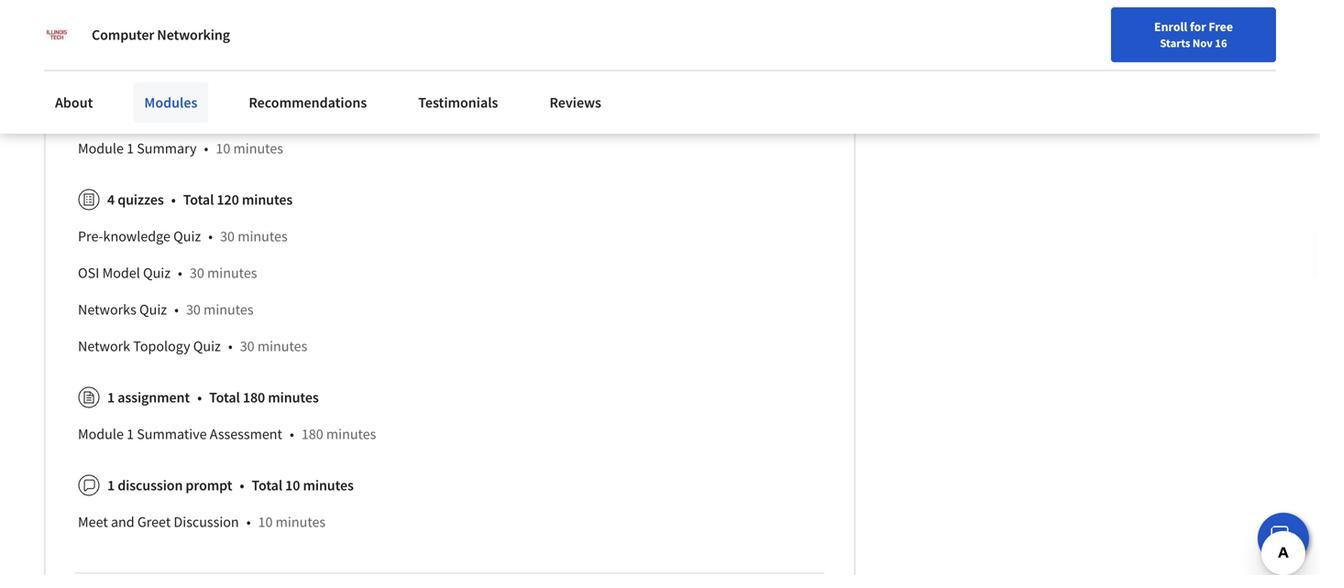 Task type: locate. For each thing, give the bounding box(es) containing it.
network for network topology
[[78, 103, 130, 121]]

total down assessment
[[252, 477, 283, 495]]

quiz
[[173, 228, 201, 246], [143, 264, 171, 283], [139, 301, 167, 319], [193, 338, 221, 356]]

network down networks at left
[[78, 338, 130, 356]]

0 vertical spatial 180
[[243, 389, 265, 407]]

2 network from the top
[[78, 103, 130, 121]]

total left 120
[[183, 191, 214, 209]]

• up '• total 180 minutes' on the bottom left of the page
[[228, 338, 233, 356]]

1 vertical spatial module
[[78, 426, 124, 444]]

10 down module 1 summative assessment • 180 minutes
[[285, 477, 300, 495]]

1 horizontal spatial 180
[[302, 426, 323, 444]]

model
[[102, 264, 140, 283]]

your
[[837, 58, 861, 74]]

1 left assignment
[[107, 389, 115, 407]]

recommendations link
[[238, 83, 378, 123]]

prompt
[[186, 477, 232, 495]]

network
[[78, 30, 130, 48], [78, 103, 130, 121], [78, 338, 130, 356]]

1 topology from the top
[[133, 103, 190, 121]]

module for module 1 summative assessment
[[78, 426, 124, 444]]

1 vertical spatial network
[[78, 103, 130, 121]]

total up module 1 summative assessment • 180 minutes
[[209, 389, 240, 407]]

1 left summary
[[127, 140, 134, 158]]

quiz for topology
[[193, 338, 221, 356]]

greet
[[137, 514, 171, 532]]

network for network switch
[[78, 30, 130, 48]]

assessment
[[210, 426, 282, 444]]

30 up '• total 180 minutes' on the bottom left of the page
[[240, 338, 255, 356]]

180
[[243, 389, 265, 407], [302, 426, 323, 444]]

network topology • 30 minutes
[[78, 103, 277, 121]]

chat with us image
[[1269, 525, 1299, 554]]

total for total 10 minutes
[[252, 477, 283, 495]]

1 discussion prompt
[[107, 477, 232, 495]]

•
[[182, 30, 186, 48], [129, 66, 134, 85], [198, 103, 202, 121], [204, 140, 209, 158], [171, 191, 176, 209], [208, 228, 213, 246], [178, 264, 182, 283], [174, 301, 179, 319], [228, 338, 233, 356], [197, 389, 202, 407], [290, 426, 294, 444], [240, 477, 244, 495], [246, 514, 251, 532]]

• right modules on the top left of page
[[198, 103, 202, 121]]

nov
[[1193, 36, 1213, 50]]

free
[[1209, 18, 1234, 35]]

find your new career
[[811, 58, 926, 74]]

network topology quiz • 30 minutes
[[78, 338, 308, 356]]

total
[[183, 191, 214, 209], [209, 389, 240, 407], [252, 477, 283, 495]]

• total 10 minutes
[[240, 477, 354, 495]]

• down the osi model quiz • 30 minutes
[[174, 301, 179, 319]]

30 right modules on the top left of page
[[210, 103, 224, 121]]

1 network from the top
[[78, 30, 130, 48]]

0 vertical spatial module
[[78, 140, 124, 158]]

30
[[194, 30, 208, 48], [210, 103, 224, 121], [220, 228, 235, 246], [190, 264, 204, 283], [186, 301, 201, 319], [240, 338, 255, 356]]

switch
[[133, 30, 175, 48]]

networks
[[78, 301, 136, 319]]

module 1 summative assessment • 180 minutes
[[78, 426, 376, 444]]

quiz down the osi model quiz • 30 minutes
[[139, 301, 167, 319]]

topology
[[133, 103, 190, 121], [133, 338, 190, 356]]

minutes
[[211, 30, 261, 48], [159, 66, 209, 85], [227, 103, 277, 121], [233, 140, 283, 158], [242, 191, 293, 209], [238, 228, 288, 246], [207, 264, 257, 283], [204, 301, 254, 319], [258, 338, 308, 356], [268, 389, 319, 407], [326, 426, 376, 444], [303, 477, 354, 495], [276, 514, 326, 532]]

topology up summary
[[133, 103, 190, 121]]

1 module from the top
[[78, 140, 124, 158]]

quiz down 'networks quiz • 30 minutes'
[[193, 338, 221, 356]]

total for total 120 minutes
[[183, 191, 214, 209]]

10 up modules on the top left of page
[[141, 66, 156, 85]]

coursera image
[[22, 52, 138, 81]]

topology for quiz
[[133, 338, 190, 356]]

modules link
[[133, 83, 209, 123]]

30 right the switch
[[194, 30, 208, 48]]

1 vertical spatial topology
[[133, 338, 190, 356]]

0 vertical spatial topology
[[133, 103, 190, 121]]

180 up • total 10 minutes
[[302, 426, 323, 444]]

2 vertical spatial total
[[252, 477, 283, 495]]

testimonials
[[418, 94, 498, 112]]

2 module from the top
[[78, 426, 124, 444]]

network down router
[[78, 103, 130, 121]]

module down 1 assignment
[[78, 426, 124, 444]]

180 up assessment
[[243, 389, 265, 407]]

quiz up the osi model quiz • 30 minutes
[[173, 228, 201, 246]]

total for total 180 minutes
[[209, 389, 240, 407]]

4
[[107, 191, 115, 209]]

network switch • 30 minutes
[[78, 30, 261, 48]]

find
[[811, 58, 835, 74]]

network up coursera image
[[78, 30, 130, 48]]

router • 10 minutes
[[78, 66, 209, 85]]

for
[[1190, 18, 1207, 35]]

0 vertical spatial network
[[78, 30, 130, 48]]

16
[[1216, 36, 1228, 50]]

2 topology from the top
[[133, 338, 190, 356]]

• right assignment
[[197, 389, 202, 407]]

summative
[[137, 426, 207, 444]]

3 network from the top
[[78, 338, 130, 356]]

1 vertical spatial total
[[209, 389, 240, 407]]

network for network topology quiz
[[78, 338, 130, 356]]

1
[[127, 140, 134, 158], [107, 389, 115, 407], [127, 426, 134, 444], [107, 477, 115, 495]]

discussion
[[174, 514, 239, 532]]

quizzes
[[118, 191, 164, 209]]

0 horizontal spatial 180
[[243, 389, 265, 407]]

• right discussion
[[246, 514, 251, 532]]

osi model quiz • 30 minutes
[[78, 264, 257, 283]]

topology down 'networks quiz • 30 minutes'
[[133, 338, 190, 356]]

module
[[78, 140, 124, 158], [78, 426, 124, 444]]

None search field
[[261, 48, 564, 85]]

networking
[[157, 26, 230, 44]]

4 quizzes
[[107, 191, 164, 209]]

1 up and
[[107, 477, 115, 495]]

module up 4 in the left top of the page
[[78, 140, 124, 158]]

0 vertical spatial total
[[183, 191, 214, 209]]

2 vertical spatial network
[[78, 338, 130, 356]]

quiz right model
[[143, 264, 171, 283]]

10
[[141, 66, 156, 85], [216, 140, 230, 158], [285, 477, 300, 495], [258, 514, 273, 532]]

english
[[1021, 57, 1066, 76]]

modules
[[144, 94, 198, 112]]



Task type: vqa. For each thing, say whether or not it's contained in the screenshot.
bottom Professional
no



Task type: describe. For each thing, give the bounding box(es) containing it.
10 down • total 10 minutes
[[258, 514, 273, 532]]

quiz for knowledge
[[173, 228, 201, 246]]

career
[[891, 58, 926, 74]]

• right quizzes
[[171, 191, 176, 209]]

1 down 1 assignment
[[127, 426, 134, 444]]

10 up 120
[[216, 140, 230, 158]]

• total 120 minutes
[[171, 191, 293, 209]]

find your new career link
[[802, 55, 935, 78]]

english button
[[988, 37, 1099, 96]]

computer
[[92, 26, 154, 44]]

discussion
[[118, 477, 183, 495]]

quiz for model
[[143, 264, 171, 283]]

osi
[[78, 264, 99, 283]]

1 vertical spatial 180
[[302, 426, 323, 444]]

reviews
[[550, 94, 602, 112]]

topology for •
[[133, 103, 190, 121]]

computer networking
[[92, 26, 230, 44]]

and
[[111, 514, 135, 532]]

module 1 summary • 10 minutes
[[78, 140, 283, 158]]

30 down pre-knowledge quiz • 30 minutes
[[190, 264, 204, 283]]

about
[[55, 94, 93, 112]]

1 assignment
[[107, 389, 190, 407]]

reviews link
[[539, 83, 613, 123]]

illinois tech image
[[44, 22, 70, 48]]

summary
[[137, 140, 197, 158]]

assignment
[[118, 389, 190, 407]]

enroll for free starts nov 16
[[1155, 18, 1234, 50]]

new
[[864, 58, 888, 74]]

• down pre-knowledge quiz • 30 minutes
[[178, 264, 182, 283]]

testimonials link
[[407, 83, 509, 123]]

• down • total 120 minutes
[[208, 228, 213, 246]]

banner navigation
[[15, 0, 516, 37]]

• right prompt
[[240, 477, 244, 495]]

• right summary
[[204, 140, 209, 158]]

router
[[78, 66, 119, 85]]

30 up network topology quiz • 30 minutes
[[186, 301, 201, 319]]

hide info about module content region
[[78, 0, 822, 549]]

• right router
[[129, 66, 134, 85]]

module for module 1 summary
[[78, 140, 124, 158]]

meet
[[78, 514, 108, 532]]

• right assessment
[[290, 426, 294, 444]]

shopping cart: 1 item image
[[944, 50, 979, 80]]

about link
[[44, 83, 104, 123]]

30 down 120
[[220, 228, 235, 246]]

networks quiz • 30 minutes
[[78, 301, 254, 319]]

show notifications image
[[1126, 60, 1148, 82]]

knowledge
[[103, 228, 171, 246]]

pre-knowledge quiz • 30 minutes
[[78, 228, 288, 246]]

enroll
[[1155, 18, 1188, 35]]

starts
[[1161, 36, 1191, 50]]

• right the switch
[[182, 30, 186, 48]]

recommendations
[[249, 94, 367, 112]]

pre-
[[78, 228, 103, 246]]

120
[[217, 191, 239, 209]]

meet and greet discussion • 10 minutes
[[78, 514, 326, 532]]

• total 180 minutes
[[197, 389, 319, 407]]



